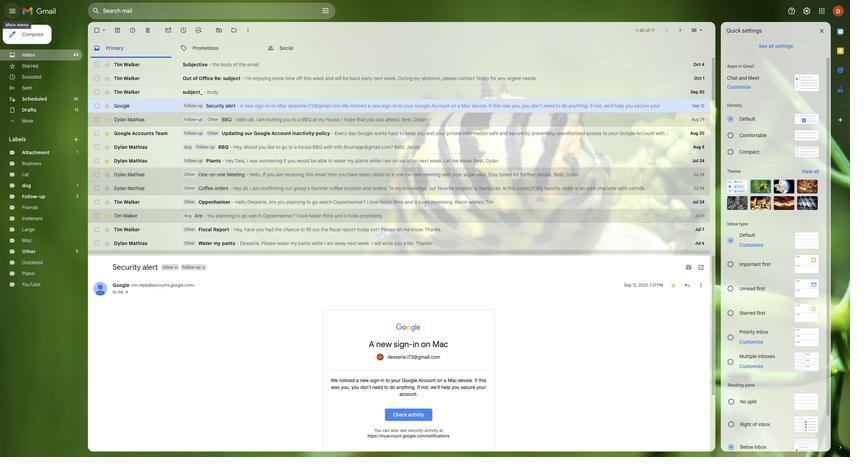Task type: locate. For each thing, give the bounding box(es) containing it.
follow- inside "follow-up plants - hey desi, i was wondering if you would be able to water my plants while i am on vacation next week. let me know! best, dylan"
[[184, 158, 198, 163]]

it down knowledge,
[[415, 199, 417, 205]]

advanced search options image
[[319, 4, 333, 18]]

body down "re:"
[[207, 89, 218, 95]]

you down report
[[226, 254, 234, 260]]

favorite down the meeting
[[438, 185, 454, 191]]

1 vertical spatial promising.
[[361, 213, 383, 219]]

customize button for priority inbox
[[736, 338, 768, 346]]

add to tasks image
[[195, 27, 202, 34]]

0 horizontal spatial is
[[474, 185, 478, 191]]

need right the "don't"
[[544, 103, 555, 109]]

2 vertical spatial love
[[318, 254, 327, 260]]

and down "today"
[[354, 254, 362, 260]]

inbox type element
[[727, 221, 820, 226]]

up inside follow-up security alert - a new sign-in on mac desserie.l73@gmail.com we noticed a new sign-in to your google account on a mac device. if this was you, you don't need to do anything. if not, we'll help you secure your
[[198, 103, 203, 108]]

social tab
[[262, 38, 348, 58]]

starred image
[[670, 282, 677, 288]]

the up "re:"
[[212, 62, 220, 68]]

my
[[414, 75, 421, 81], [318, 116, 325, 123], [348, 158, 354, 164], [395, 185, 402, 191], [214, 240, 221, 246], [291, 240, 297, 246]]

hey
[[226, 158, 234, 164], [233, 185, 242, 191]]

other inside other coffee orders - hey all, i am confirming our group's favorite coffee location and orders. to my knowledge, our favorite location is starbucks. is this correct? my favorite order is an iced chai latte with oatmilk.
[[184, 186, 195, 191]]

tim walker for jul 7
[[114, 226, 140, 233]]

love down orders.
[[370, 199, 379, 205]]

alert inside row
[[226, 103, 236, 109]]

you, left the "don't"
[[512, 103, 521, 109]]

6 tim walker from the top
[[114, 226, 140, 233]]

all, left inviting
[[249, 116, 255, 123]]

google right "access"
[[620, 130, 635, 136]]

follow-up up friends
[[22, 193, 45, 200]]

1 horizontal spatial while
[[370, 158, 381, 164]]

1 one from the left
[[218, 171, 226, 178]]

4 row from the top
[[88, 99, 710, 113]]

1 vertical spatial dog
[[22, 182, 31, 189]]

need inside we noticed a new sign-in to your google account on a mac device. if this was you, you don't need to do anything. if not, we'll help you secure your account.
[[373, 385, 383, 390]]

14 row from the top
[[88, 236, 710, 250]]

google image
[[396, 323, 421, 331]]

wishes,
[[469, 199, 485, 205]]

3 favorite from the left
[[544, 185, 561, 191]]

1 horizontal spatial at
[[439, 428, 443, 433]]

1 horizontal spatial for
[[513, 171, 519, 178]]

customize for multiple inboxes
[[740, 363, 764, 369]]

jul for hey, have you had the chance to fill out the fiscal report today yet? please let me know. thanks.
[[695, 227, 701, 232]]

and left orders.
[[363, 185, 371, 191]]

5 tim walker from the top
[[114, 213, 138, 219]]

0 vertical spatial oct
[[694, 62, 701, 67]]

0 vertical spatial body
[[221, 62, 232, 68]]

on inside we noticed a new sign-in to your google account on a mac device. if this was you, you don't need to do anything. if not, we'll help you secure your account.
[[437, 378, 443, 383]]

0 horizontal spatial week.
[[358, 240, 371, 246]]

other inside the other water my pants - desserie, please water my pants while i am away next week. i will write you a list. thanks!
[[184, 241, 195, 246]]

all inside the see all settings button
[[769, 43, 774, 49]]

7 row from the top
[[88, 140, 710, 154]]

1 horizontal spatial all
[[814, 168, 820, 175]]

24 for hey all, i am confirming our group's favorite coffee location and orders. to my knowledge, our favorite location is starbucks. is this correct? my favorite order is an iced chai latte with oatmilk.
[[700, 186, 705, 191]]

dylan mathias for bbq - hey, would you like to go to a house bbq with info.bourrage@gmail.com? best, jacob
[[114, 144, 148, 150]]

0 horizontal spatial are
[[195, 213, 202, 219]]

alert down subject
[[226, 103, 236, 109]]

1 vertical spatial have
[[245, 226, 255, 233]]

1 vertical spatial be
[[311, 158, 317, 164]]

one up orders
[[218, 171, 226, 178]]

security
[[692, 130, 709, 136], [409, 428, 424, 433]]

1 horizontal spatial was
[[331, 385, 340, 390]]

2 pants from the left
[[298, 240, 311, 246]]

1 vertical spatial can
[[383, 428, 390, 433]]

sign- inside we noticed a new sign-in to your google account on a mac device. if this was you, you don't need to do anything. if not, we'll help you secure your account.
[[370, 378, 381, 383]]

secure left by
[[509, 130, 524, 136]]

all right see
[[769, 43, 774, 49]]

2 horizontal spatial planning
[[287, 199, 305, 205]]

warm
[[455, 199, 468, 205]]

0 vertical spatial anything.
[[569, 103, 589, 109]]

have left had
[[245, 226, 255, 233]]

aug for bbq - hello all, i am inviting you to a bbq at my house. i hope that you can attend. best, dylan
[[692, 117, 699, 122]]

2 horizontal spatial me
[[452, 158, 459, 164]]

hello,
[[249, 171, 262, 178]]

we
[[342, 103, 349, 109], [331, 378, 338, 383]]

jul 24 for hello desserie, are you planning to go watch oppenheimer? i love nolan films and it looks promising. warm wishes, tim
[[693, 199, 705, 204]]

with down the policy
[[324, 144, 333, 150]]

don't
[[531, 103, 543, 109]]

secure
[[635, 103, 650, 109], [509, 130, 524, 136], [461, 385, 475, 390]]

quick settings element
[[727, 27, 762, 40]]

customize button for chat and meet
[[723, 83, 755, 91]]

follow- inside labels navigation
[[22, 193, 39, 200]]

security up <
[[113, 262, 141, 272]]

are up "fiscal" on the left of page
[[195, 213, 202, 219]]

1 vertical spatial hey,
[[234, 226, 243, 233]]

1 vertical spatial hey
[[233, 185, 242, 191]]

not, inside we noticed a new sign-in to your google account on a mac device. if this was you, you don't need to do anything. if not, we'll help you secure your account.
[[421, 385, 429, 390]]

reading pane element
[[728, 382, 819, 388]]

11
[[702, 213, 705, 218]]

google left accounts
[[114, 130, 131, 136]]

device. inside we noticed a new sign-in to your google account on a mac device. if this was you, you don't need to do anything. if not, we'll help you secure your account.
[[458, 378, 474, 383]]

desserie.l73@gmail.com link
[[388, 354, 441, 360]]

check activity
[[393, 412, 424, 418]]

1 pants from the left
[[222, 240, 235, 246]]

1 horizontal spatial planning
[[235, 254, 254, 260]]

wondering
[[259, 158, 282, 164]]

starred for starred first
[[740, 310, 756, 316]]

we'll
[[604, 103, 614, 109]]

1
[[636, 28, 638, 33], [703, 76, 705, 81], [77, 150, 78, 155], [77, 183, 78, 188]]

security up aug 8
[[692, 130, 709, 136]]

0 vertical spatial first
[[762, 261, 771, 267]]

11 row from the top
[[88, 195, 710, 209]]

all inside view all button
[[814, 168, 820, 175]]

1 favorite from the left
[[311, 185, 328, 191]]

oppenheimer? up had
[[263, 213, 295, 219]]

i left 'away'
[[324, 240, 326, 246]]

tim walker for sep 30
[[114, 89, 140, 95]]

customize button up the important
[[736, 241, 768, 249]]

fill
[[306, 226, 311, 233]]

1 horizontal spatial on-
[[406, 171, 414, 178]]

social
[[280, 45, 293, 51]]

subjective
[[183, 62, 208, 68]]

0 horizontal spatial you,
[[341, 385, 350, 390]]

2 dylan mathias from the top
[[114, 144, 148, 150]]

are down the "confirming"
[[269, 199, 276, 205]]

nolan up "out" at the left of page
[[309, 213, 322, 219]]

0 horizontal spatial not,
[[421, 385, 429, 390]]

desserie.l73@gmail.com down the a new sign-in on mac
[[388, 354, 441, 360]]

3 dylan mathias from the top
[[114, 158, 148, 164]]

1 row from the top
[[88, 58, 710, 71]]

other inside other fiscal report - hey, have you had the chance to fill out the fiscal report today yet? please let me know. thanks.
[[184, 227, 195, 232]]

2 horizontal spatial nolan
[[380, 199, 392, 205]]

all for view
[[814, 168, 820, 175]]

1 vertical spatial nolan
[[309, 213, 322, 219]]

0 vertical spatial noticed
[[350, 103, 367, 109]]

need inside row
[[544, 103, 555, 109]]

next right 'away'
[[347, 240, 357, 246]]

tab list inside a new sign-in on mac main content
[[88, 38, 716, 58]]

sep for sep 30
[[691, 89, 699, 95]]

inbox left type
[[727, 221, 738, 226]]

misc. link
[[22, 237, 33, 244]]

and down other coffee orders - hey all, i am confirming our group's favorite coffee location and orders. to my knowledge, our favorite location is starbucks. is this correct? my favorite order is an iced chai latte with oatmilk.
[[405, 199, 413, 205]]

starred up the snoozed
[[22, 63, 38, 69]]

dog link
[[22, 182, 31, 189]]

0 horizontal spatial one
[[218, 171, 226, 178]]

Search mail text field
[[103, 8, 302, 14]]

1 horizontal spatial are
[[218, 254, 225, 260]]

0 vertical spatial settings
[[743, 27, 762, 34]]

0 horizontal spatial do
[[390, 385, 395, 390]]

location
[[344, 185, 362, 191], [455, 185, 473, 191]]

bbq - hey, would you like to go to a house bbq with info.bourrage@gmail.com? best, jacob
[[218, 144, 420, 150]]

more button
[[0, 115, 82, 126]]

tim walker for oct 4
[[114, 62, 140, 68]]

and
[[738, 130, 747, 136]]

10 row from the top
[[88, 181, 710, 195]]

security right see
[[409, 428, 424, 433]]

the right had
[[275, 226, 282, 233]]

pane
[[745, 382, 755, 388]]

hey for hey all, i am confirming our group's favorite coffee location and orders. to my knowledge, our favorite location is starbucks. is this correct? my favorite order is an iced chai latte with oatmilk.
[[233, 185, 242, 191]]

2 is from the left
[[575, 185, 579, 191]]

secure inside we noticed a new sign-in to your google account on a mac device. if this was you, you don't need to do anything. if not, we'll help you secure your account.
[[461, 385, 475, 390]]

0 vertical spatial planning
[[287, 199, 305, 205]]

we inside row
[[342, 103, 349, 109]]

0 vertical spatial activity
[[408, 412, 424, 418]]

0 horizontal spatial have
[[245, 226, 255, 233]]

settings inside button
[[775, 43, 793, 49]]

mathias for bbq - hey, would you like to go to a house bbq with info.bourrage@gmail.com? best, jacob
[[129, 144, 148, 150]]

need right don't
[[373, 385, 383, 390]]

1 horizontal spatial please
[[381, 226, 396, 233]]

sep for sep 12, 2023, 1:37 pm
[[625, 282, 632, 287]]

1 dylan mathias from the top
[[114, 116, 145, 123]]

0 horizontal spatial love
[[299, 213, 308, 219]]

let
[[444, 158, 451, 164]]

thu, jul 6, 2023, 12:41 pm element
[[696, 254, 705, 260]]

1 vertical spatial oppenheimer?
[[263, 213, 295, 219]]

at
[[313, 116, 317, 123], [439, 428, 443, 433]]

my left the house.
[[318, 116, 325, 123]]

first for unread first
[[757, 285, 766, 292]]

0 vertical spatial you
[[207, 213, 215, 219]]

1 is from the left
[[474, 185, 478, 191]]

right
[[741, 421, 752, 427]]

first right unread
[[757, 285, 766, 292]]

1 horizontal spatial one
[[414, 171, 422, 178]]

24
[[700, 158, 705, 163], [700, 172, 705, 177], [700, 186, 705, 191], [700, 199, 705, 204]]

subjective - the body of the email
[[183, 62, 259, 68]]

receiving
[[284, 171, 304, 178]]

jul 24 for hey desi, i was wondering if you would be able to water my plants while i am on vacation next week. let me know! best, dylan
[[693, 158, 705, 163]]

see all settings
[[759, 43, 793, 49]]

in inside we noticed a new sign-in to your google account on a mac device. if this was you, you don't need to do anything. if not, we'll help you secure your account.
[[381, 378, 385, 383]]

activity up "notifications"
[[425, 428, 438, 433]]

walker for jul 11
[[123, 213, 138, 219]]

is left an
[[575, 185, 579, 191]]

to
[[398, 103, 403, 109], [556, 103, 561, 109], [292, 116, 297, 123], [400, 130, 404, 136], [603, 130, 608, 136], [276, 144, 281, 150], [289, 144, 293, 150], [328, 158, 333, 164], [386, 171, 391, 178], [307, 199, 311, 205], [236, 213, 241, 219], [301, 226, 305, 233], [255, 254, 260, 260], [113, 289, 117, 294], [386, 378, 390, 383], [385, 385, 389, 390]]

aug left "20"
[[691, 131, 699, 136]]

2 vertical spatial aug
[[694, 144, 701, 149]]

of up subject
[[233, 62, 238, 68]]

activity right check at the bottom of page
[[408, 412, 424, 418]]

other left oppenheimer
[[184, 199, 195, 204]]

priority
[[740, 329, 756, 335]]

24 for hello desserie, are you planning to go watch oppenheimer? i love nolan films and it looks promising. warm wishes, tim
[[700, 199, 705, 204]]

report spam image
[[129, 27, 136, 34]]

if
[[489, 103, 492, 109], [590, 103, 593, 109], [263, 171, 266, 178], [475, 378, 478, 383], [417, 385, 420, 390]]

1 vertical spatial next
[[419, 158, 429, 164]]

1 horizontal spatial body
[[221, 62, 232, 68]]

enjoying
[[253, 75, 271, 81]]

reading pane
[[728, 382, 755, 388]]

1 horizontal spatial me
[[404, 226, 410, 233]]

0 vertical spatial security
[[206, 103, 224, 109]]

4 dylan mathias from the top
[[114, 171, 145, 178]]

2 vertical spatial dog
[[184, 213, 192, 218]]

0 vertical spatial starred
[[22, 63, 38, 69]]

water up then
[[334, 158, 346, 164]]

walker for oct 4
[[124, 62, 140, 68]]

mathias for bbq - hello all, i am inviting you to a bbq at my house. i hope that you can attend. best, dylan
[[128, 116, 145, 123]]

0 horizontal spatial it
[[344, 213, 347, 219]]

customize for priority inbox
[[740, 339, 764, 345]]

row
[[88, 58, 710, 71], [88, 71, 710, 85], [88, 85, 710, 99], [88, 99, 710, 113], [88, 113, 710, 126], [88, 126, 774, 140], [88, 140, 710, 154], [88, 154, 710, 168], [88, 168, 710, 181], [88, 181, 710, 195], [88, 195, 710, 209], [88, 209, 710, 223], [88, 223, 710, 236], [88, 236, 710, 250], [88, 250, 710, 264]]

our left built-
[[666, 130, 674, 136]]

3
[[76, 194, 78, 199]]

1 vertical spatial you,
[[341, 385, 350, 390]]

we inside we noticed a new sign-in to your google account on a mac device. if this was you, you don't need to do anything. if not, we'll help you secure your account.
[[331, 378, 338, 383]]

2 horizontal spatial secure
[[635, 103, 650, 109]]

other left coffee
[[184, 186, 195, 191]]

jul 11
[[695, 213, 705, 218]]

0 horizontal spatial all
[[769, 43, 774, 49]]

you left had
[[256, 226, 264, 233]]

desserie.l73@gmail.com inside row
[[288, 103, 341, 109]]

aug 29
[[692, 117, 705, 122]]

large link
[[22, 226, 35, 233]]

archive image
[[114, 27, 121, 34]]

you inside you can also see security activity at https://myaccount.google.com/ notifications
[[374, 428, 382, 433]]

1:37 pm
[[650, 282, 664, 287]]

2 vertical spatial films
[[342, 254, 352, 260]]

next right vacation
[[419, 158, 429, 164]]

compact
[[740, 149, 760, 155]]

up inside button
[[196, 264, 201, 270]]

all,
[[249, 116, 255, 123], [243, 185, 249, 191]]

0 horizontal spatial activity
[[408, 412, 424, 418]]

3 tim walker from the top
[[114, 89, 140, 95]]

settings right see
[[775, 43, 793, 49]]

0 vertical spatial are
[[269, 199, 276, 205]]

bbq
[[222, 116, 232, 123], [302, 116, 312, 123], [218, 144, 229, 150], [313, 144, 323, 150]]

google up google accounts team
[[114, 103, 130, 109]]

snooze image
[[180, 27, 187, 34]]

one up knowledge,
[[414, 171, 422, 178]]

2 default from the top
[[740, 232, 756, 238]]

comfortable
[[740, 132, 767, 138]]

15 row from the top
[[88, 250, 710, 264]]

account inside we noticed a new sign-in to your google account on a mac device. if this was you, you don't need to do anything. if not, we'll help you secure your account.
[[419, 378, 436, 383]]

able
[[318, 158, 327, 164]]

3 row from the top
[[88, 85, 710, 99]]

favorite right the my
[[544, 185, 561, 191]]

13 row from the top
[[88, 223, 710, 236]]

new up don't
[[360, 378, 369, 383]]

youtube link
[[22, 281, 41, 288]]

google
[[114, 103, 130, 109], [415, 103, 431, 109], [114, 130, 131, 136], [254, 130, 271, 136], [357, 130, 373, 136], [620, 130, 635, 136], [113, 282, 129, 288], [402, 378, 418, 383]]

8 row from the top
[[88, 154, 710, 168]]

0 horizontal spatial security
[[409, 428, 424, 433]]

other inside other one-on-one meeting - hello, if you are receiving this email then you have been called to a one-on-one meeting with your supervisor. stay tuned for further details. best, dylan
[[184, 172, 195, 177]]

1 vertical spatial help
[[442, 385, 451, 390]]

correct?
[[517, 185, 536, 191]]

2 vertical spatial nolan
[[328, 254, 341, 260]]

26
[[74, 96, 78, 101]]

location up warm
[[455, 185, 473, 191]]

0 vertical spatial have
[[348, 171, 358, 178]]

6 dylan mathias from the top
[[114, 240, 148, 246]]

are down report
[[218, 254, 225, 260]]

sent link
[[22, 85, 32, 91]]

0 vertical spatial watch
[[319, 199, 332, 205]]

was down any
[[502, 103, 511, 109]]

follow-
[[184, 103, 198, 108], [184, 117, 198, 122], [184, 131, 198, 136], [196, 144, 210, 149], [184, 158, 198, 163], [22, 193, 39, 200], [182, 264, 196, 270]]

do right the "don't"
[[562, 103, 568, 109]]

oct for oct 1
[[695, 76, 702, 81]]

None checkbox
[[93, 27, 100, 34], [93, 61, 100, 68], [93, 89, 100, 96], [93, 102, 100, 109], [93, 144, 100, 151], [93, 157, 100, 164], [93, 171, 100, 178], [93, 185, 100, 192], [93, 212, 100, 219], [93, 240, 100, 247], [93, 27, 100, 34], [93, 61, 100, 68], [93, 89, 100, 96], [93, 102, 100, 109], [93, 144, 100, 151], [93, 157, 100, 164], [93, 171, 100, 178], [93, 185, 100, 192], [93, 212, 100, 219], [93, 240, 100, 247]]

help
[[615, 103, 624, 109], [442, 385, 451, 390]]

google cell
[[113, 282, 195, 288]]

2 vertical spatial sep
[[625, 282, 632, 287]]

0 vertical spatial will
[[335, 75, 342, 81]]

of right 'right'
[[753, 421, 758, 427]]

desserie.l73@gmail.com
[[288, 103, 341, 109], [388, 354, 441, 360]]

2 vertical spatial first
[[757, 310, 766, 316]]

see
[[759, 43, 768, 49]]

1 vertical spatial looks
[[348, 213, 359, 219]]

0 vertical spatial me
[[452, 158, 459, 164]]

labels image
[[231, 27, 238, 34]]

1 tim walker from the top
[[114, 62, 140, 68]]

bbq up updating
[[222, 116, 232, 123]]

0 horizontal spatial me
[[118, 289, 123, 294]]

row containing google
[[88, 99, 710, 113]]

help right we'll
[[442, 385, 451, 390]]

sep left 12
[[693, 103, 700, 108]]

2 horizontal spatial favorite
[[544, 185, 561, 191]]

0 horizontal spatial security
[[113, 262, 141, 272]]

email up i'm
[[247, 62, 259, 68]]

watch
[[319, 199, 332, 205], [249, 213, 262, 219], [268, 254, 281, 260]]

move to image
[[216, 27, 223, 34]]

0 vertical spatial device.
[[472, 103, 488, 109]]

starred inside labels navigation
[[22, 63, 38, 69]]

it up report
[[344, 213, 347, 219]]

None checkbox
[[93, 75, 100, 82], [93, 116, 100, 123], [93, 130, 100, 137], [93, 199, 100, 205], [93, 226, 100, 233], [93, 75, 100, 82], [93, 116, 100, 123], [93, 130, 100, 137], [93, 199, 100, 205], [93, 226, 100, 233]]

nolan down 'away'
[[328, 254, 341, 260]]

bbq down updating
[[218, 144, 229, 150]]

yet?
[[371, 226, 380, 233]]

0 horizontal spatial need
[[373, 385, 383, 390]]

0 horizontal spatial anything.
[[397, 385, 416, 390]]

help inside we noticed a new sign-in to your google account on a mac device. if this was you, you don't need to do anything. if not, we'll help you secure your account.
[[442, 385, 451, 390]]

None search field
[[88, 3, 335, 19]]

1 vertical spatial oct
[[695, 76, 702, 81]]

below
[[741, 444, 754, 450]]

hey left desi,
[[226, 158, 234, 164]]

promising. down "write"
[[380, 254, 403, 260]]

my right water
[[214, 240, 221, 246]]

activity
[[408, 412, 424, 418], [425, 428, 438, 433]]

vacation
[[399, 158, 418, 164]]

inbox
[[759, 421, 771, 427], [755, 444, 767, 450]]

today
[[357, 226, 370, 233]]

customize button for default
[[736, 241, 768, 249]]

outdated link
[[22, 259, 43, 266]]

sent
[[22, 85, 32, 91]]

tab list containing primary
[[88, 38, 716, 58]]

during
[[398, 75, 413, 81]]

0 horizontal spatial desserie.l73@gmail.com
[[288, 103, 341, 109]]

please
[[381, 226, 396, 233], [262, 240, 276, 246]]

have left been
[[348, 171, 358, 178]]

inbox
[[22, 52, 35, 58], [727, 221, 738, 226], [163, 264, 173, 270], [757, 329, 769, 335]]

1 vertical spatial anything.
[[397, 385, 416, 390]]

mac inside we noticed a new sign-in to your google account on a mac device. if this was you, you don't need to do anything. if not, we'll help you secure your account.
[[448, 378, 457, 383]]

activity inside you can also see security activity at https://myaccount.google.com/ notifications
[[425, 428, 438, 433]]

labels heading
[[9, 136, 73, 143]]

dylan mathias for other coffee orders - hey all, i am confirming our group's favorite coffee location and orders. to my knowledge, our favorite location is starbucks. is this correct? my favorite order is an iced chai latte with oatmilk.
[[114, 185, 145, 191]]

secure right we'll
[[461, 385, 475, 390]]

30
[[700, 89, 705, 95]]

promotions tab
[[175, 38, 262, 58]]

sep inside cell
[[625, 282, 632, 287]]

support image
[[788, 7, 796, 15]]

primary tab
[[88, 38, 174, 58]]

plans!
[[22, 270, 35, 277]]

jul for hey desi, i was wondering if you would be able to water my plants while i am on vacation next week. let me know! best, dylan
[[693, 158, 699, 163]]

1 horizontal spatial help
[[615, 103, 624, 109]]

delete image
[[144, 27, 151, 34]]

follow-up security alert - a new sign-in on mac desserie.l73@gmail.com we noticed a new sign-in to your google account on a mac device. if this was you, you don't need to do anything. if not, we'll help you secure your
[[184, 103, 661, 109]]

9 row from the top
[[88, 168, 710, 181]]

starred for the starred link
[[22, 63, 38, 69]]

0 vertical spatial alert
[[226, 103, 236, 109]]

you right if
[[288, 158, 296, 164]]

4 tim walker from the top
[[114, 199, 140, 205]]

0 horizontal spatial settings
[[743, 27, 762, 34]]

new inside we noticed a new sign-in to your google account on a mac device. if this was you, you don't need to do anything. if not, we'll help you secure your account.
[[360, 378, 369, 383]]

2 horizontal spatial films
[[394, 199, 404, 205]]

2 horizontal spatial are
[[269, 199, 276, 205]]

sep left 30
[[691, 89, 699, 95]]

at inside row
[[313, 116, 317, 123]]

0 vertical spatial while
[[370, 158, 381, 164]]

inbox inside labels navigation
[[22, 52, 35, 58]]

first for important first
[[762, 261, 771, 267]]

check
[[393, 412, 407, 418]]

you inside row
[[207, 213, 215, 219]]

latte
[[608, 185, 617, 191]]

0 horizontal spatial on-
[[210, 171, 218, 178]]

2 vertical spatial are
[[218, 254, 225, 260]]

you down oppenheimer
[[207, 213, 215, 219]]

no split
[[741, 399, 757, 405]]

hope
[[344, 116, 356, 123]]

1 vertical spatial love
[[299, 213, 308, 219]]

inbox inside button
[[163, 264, 173, 270]]

location right coffee
[[344, 185, 362, 191]]

hey,
[[233, 144, 243, 150], [234, 226, 243, 233]]

anything. up account.
[[397, 385, 416, 390]]

new
[[245, 103, 254, 109], [372, 103, 381, 109], [376, 339, 392, 349], [360, 378, 369, 383]]

5 dylan mathias from the top
[[114, 185, 145, 191]]

sep 12, 2023, 1:37 pm
[[625, 282, 664, 287]]

7
[[703, 227, 705, 232]]

you, inside we noticed a new sign-in to your google account on a mac device. if this was you, you don't need to do anything. if not, we'll help you secure your account.
[[341, 385, 350, 390]]

tim
[[114, 62, 123, 68], [114, 75, 123, 81], [114, 89, 123, 95], [114, 199, 123, 205], [486, 199, 494, 205], [114, 213, 122, 219], [114, 226, 123, 233]]

2 vertical spatial oppenheimer?
[[282, 254, 315, 260]]

more image
[[245, 27, 252, 34]]

tim for jul 11
[[114, 213, 122, 219]]

am left inviting
[[258, 116, 265, 123]]

sep for sep 12
[[693, 103, 700, 108]]

<
[[131, 282, 133, 287]]

favorite left coffee
[[311, 185, 328, 191]]

cat
[[22, 171, 29, 178]]

first for starred first
[[757, 310, 766, 316]]

business link
[[22, 160, 41, 167]]

on- down the plants
[[210, 171, 218, 178]]

tab list
[[831, 22, 851, 432], [88, 38, 716, 58]]

6 row from the top
[[88, 126, 774, 140]]

toggle split pane mode image
[[691, 27, 698, 34]]

0 vertical spatial love
[[370, 199, 379, 205]]

customize button down chat
[[723, 83, 755, 91]]

inbox up the starred link
[[22, 52, 35, 58]]

will
[[335, 75, 342, 81], [374, 240, 381, 246]]

i down the other water my pants - desserie, please water my pants while i am away next week. i will write you a list. thanks!
[[316, 254, 317, 260]]

theme
[[727, 169, 741, 174]]

dog are - you planning to go watch oppenheimer? i love nolan films and it looks promising.
[[184, 213, 383, 219]]

24 for hey desi, i was wondering if you would be able to water my plants while i am on vacation next week. let me know! best, dylan
[[700, 158, 705, 163]]



Task type: describe. For each thing, give the bounding box(es) containing it.
i up other one-on-one meeting - hello, if you are receiving this email then you have been called to a one-on-one meeting with your supervisor. stay tuned for further details. best, dylan
[[382, 158, 384, 164]]

sign- down enjoying
[[255, 103, 266, 109]]

scheduled link
[[22, 96, 47, 102]]

with left built-
[[656, 130, 665, 136]]

my down chance
[[291, 240, 297, 246]]

compose button
[[3, 25, 52, 44]]

oatmilk.
[[629, 185, 646, 191]]

you left are
[[267, 171, 275, 178]]

i up chance
[[297, 213, 298, 219]]

multiple inboxes
[[740, 353, 775, 359]]

mathias for follow-up plants - hey desi, i was wondering if you would be able to water my plants while i am on vacation next week. let me know! best, dylan
[[129, 158, 148, 164]]

am down hello,
[[253, 185, 259, 191]]

sign- up attend. on the top of the page
[[382, 103, 393, 109]]

bbq up inactivity
[[302, 116, 312, 123]]

google up to me
[[113, 282, 129, 288]]

our down the meeting
[[429, 185, 436, 191]]

inbox right priority
[[757, 329, 769, 335]]

noticed inside we noticed a new sign-in to your google account on a mac device. if this was you, you don't need to do anything. if not, we'll help you secure your account.
[[339, 378, 355, 383]]

tuned
[[499, 171, 512, 178]]

1 horizontal spatial be
[[343, 75, 349, 81]]

see all settings button
[[727, 40, 826, 52]]

you up 'dog are - you planning to go watch oppenheimer? i love nolan films and it looks promising.'
[[278, 199, 286, 205]]

new up works
[[372, 103, 381, 109]]

1 vertical spatial inbox
[[755, 444, 767, 450]]

am up other one-on-one meeting - hello, if you are receiving this email then you have been called to a one-on-one meeting with your supervisor. stay tuned for further details. best, dylan
[[385, 158, 391, 164]]

2 vertical spatial next
[[347, 240, 357, 246]]

sep 30
[[691, 89, 705, 95]]

0 vertical spatial water
[[334, 158, 346, 164]]

let
[[397, 226, 402, 233]]

a new sign-in on mac main content
[[88, 22, 774, 457]]

safe
[[489, 130, 499, 136]]

early
[[362, 75, 372, 81]]

and down other oppenheimer - hello desserie, are you planning to go watch oppenheimer? i love nolan films and it looks promising. warm wishes, tim
[[335, 213, 343, 219]]

and right keep
[[426, 130, 435, 136]]

older image
[[677, 27, 684, 34]]

policy
[[316, 130, 330, 136]]

primary
[[106, 45, 124, 51]]

of right out
[[193, 75, 198, 81]]

all for see
[[769, 43, 774, 49]]

new down i'm
[[245, 103, 254, 109]]

on up private
[[451, 103, 457, 109]]

0 vertical spatial promising.
[[431, 199, 454, 205]]

1 vertical spatial body
[[207, 89, 218, 95]]

0 horizontal spatial be
[[311, 158, 317, 164]]

2 horizontal spatial love
[[370, 199, 379, 205]]

view all button
[[798, 167, 824, 176]]

5
[[76, 249, 78, 254]]

aug for bbq - hey, would you like to go to a house bbq with info.bourrage@gmail.com? best, jacob
[[694, 144, 701, 149]]

security inside row
[[206, 103, 224, 109]]

2 horizontal spatial was
[[502, 103, 511, 109]]

team
[[155, 130, 168, 136]]

our left group's
[[285, 185, 293, 191]]

0 horizontal spatial email
[[247, 62, 259, 68]]

theme element
[[727, 168, 741, 175]]

on up inviting
[[271, 103, 277, 109]]

1 vertical spatial planning
[[216, 213, 235, 219]]

google down absence,
[[415, 103, 431, 109]]

0 vertical spatial hey,
[[233, 144, 243, 150]]

1 vertical spatial week.
[[430, 158, 443, 164]]

i left inviting
[[256, 116, 257, 123]]

0 vertical spatial please
[[381, 226, 396, 233]]

row containing google accounts team
[[88, 126, 774, 140]]

follow-up inside button
[[182, 264, 201, 270]]

type
[[739, 221, 748, 226]]

1 vertical spatial all,
[[243, 185, 249, 191]]

list.
[[407, 240, 415, 246]]

day
[[348, 130, 356, 136]]

walker for sep 30
[[124, 89, 140, 95]]

noticed inside row
[[350, 103, 367, 109]]

are for to
[[218, 254, 225, 260]]

i left hope
[[342, 116, 343, 123]]

2 row from the top
[[88, 71, 710, 85]]

walker for jul 24
[[124, 199, 140, 205]]

1 horizontal spatial will
[[374, 240, 381, 246]]

don't
[[361, 385, 371, 390]]

0 vertical spatial can
[[376, 116, 384, 123]]

would
[[244, 144, 257, 150]]

oppenheimer
[[199, 199, 231, 205]]

off
[[296, 75, 302, 81]]

12 row from the top
[[88, 209, 710, 223]]

display density element
[[727, 103, 820, 108]]

tim for oct 4
[[114, 62, 123, 68]]

oct 1
[[695, 76, 705, 81]]

2 vertical spatial watch
[[268, 254, 281, 260]]

0 horizontal spatial films
[[323, 213, 333, 219]]

are
[[276, 171, 283, 178]]

density
[[727, 103, 742, 108]]

was inside we noticed a new sign-in to your google account on a mac device. if this was you, you don't need to do anything. if not, we'll help you secure your account.
[[331, 385, 340, 390]]

hey for hey desi, i was wondering if you would be able to water my plants while i am on vacation next week. let me know! best, dylan
[[226, 158, 234, 164]]

follow-up down subject_
[[184, 117, 203, 122]]

i down hello,
[[250, 185, 251, 191]]

best, left jacob
[[395, 144, 406, 150]]

you can also see security activity at https://myaccount.google.com/ notifications
[[368, 428, 450, 439]]

know.
[[412, 226, 424, 233]]

scheduled
[[22, 96, 47, 102]]

and right week on the top of the page
[[325, 75, 334, 81]]

up inside "follow-up plants - hey desi, i was wondering if you would be able to water my plants while i am on vacation next week. let me know! best, dylan"
[[198, 158, 203, 163]]

tim walker for jul 24
[[114, 199, 140, 205]]

show details image
[[125, 290, 129, 294]]

aug 8
[[694, 144, 705, 149]]

tim for jul 7
[[114, 226, 123, 233]]

out
[[183, 75, 192, 81]]

google accounts team
[[114, 130, 168, 136]]

google < no-reply@accounts.google.com >
[[113, 282, 195, 288]]

jul 7
[[695, 227, 705, 232]]

more
[[22, 118, 33, 124]]

search mail image
[[90, 5, 102, 17]]

you left like
[[259, 144, 266, 150]]

labels navigation
[[0, 22, 88, 457]]

0 vertical spatial week.
[[384, 75, 397, 81]]

the right "out" at the left of page
[[321, 226, 328, 233]]

main menu image
[[8, 7, 16, 15]]

inbox for inbox 'link'
[[22, 52, 35, 58]]

quick
[[727, 27, 741, 34]]

1 horizontal spatial security
[[692, 130, 709, 136]]

follow- inside follow-up security alert - a new sign-in on mac desserie.l73@gmail.com we noticed a new sign-in to your google account on a mac device. if this was you, you don't need to do anything. if not, we'll help you secure your
[[184, 103, 198, 108]]

2 vertical spatial week.
[[358, 240, 371, 246]]

1 location from the left
[[344, 185, 362, 191]]

https://myaccount.google.com/
[[368, 434, 427, 439]]

1 vertical spatial desserie,
[[240, 240, 260, 246]]

subject_
[[183, 89, 203, 95]]

you right we'll
[[452, 385, 460, 390]]

best, up keep
[[402, 116, 413, 123]]

you left don't
[[352, 385, 359, 390]]

quick settings
[[727, 27, 762, 34]]

are for planning
[[195, 213, 202, 219]]

2 favorite from the left
[[438, 185, 454, 191]]

my
[[537, 185, 543, 191]]

6
[[702, 241, 705, 246]]

you right then
[[339, 171, 347, 178]]

on left vacation
[[393, 158, 398, 164]]

of left 77
[[646, 28, 650, 33]]

tim for jul 24
[[114, 199, 123, 205]]

0 vertical spatial it
[[415, 199, 417, 205]]

1 horizontal spatial secure
[[509, 130, 524, 136]]

2 vertical spatial it
[[363, 254, 366, 260]]

up inside labels navigation
[[39, 193, 45, 200]]

tim walker for jul 11
[[114, 213, 138, 219]]

google right the day
[[357, 130, 373, 136]]

inboxes
[[758, 353, 775, 359]]

best, right know!
[[474, 158, 485, 164]]

dog inside 'dog are - you planning to go watch oppenheimer? i love nolan films and it looks promising.'
[[184, 213, 192, 218]]

0 vertical spatial desserie,
[[248, 199, 268, 205]]

row containing -
[[88, 250, 710, 264]]

you right keeping
[[766, 130, 774, 136]]

access
[[587, 130, 602, 136]]

and inside chat and meet customize
[[739, 75, 747, 81]]

multiple
[[740, 353, 757, 359]]

time
[[286, 75, 295, 81]]

inbox button
[[161, 264, 174, 270]]

this inside we noticed a new sign-in to your google account on a mac device. if this was you, you don't need to do anything. if not, we'll help you secure your account.
[[479, 378, 487, 383]]

follow- inside button
[[182, 264, 196, 270]]

1 horizontal spatial do
[[562, 103, 568, 109]]

had
[[265, 226, 274, 233]]

2 one from the left
[[414, 171, 422, 178]]

chai
[[597, 185, 606, 191]]

back
[[350, 75, 360, 81]]

do inside we noticed a new sign-in to your google account on a mac device. if this was you, you don't need to do anything. if not, we'll help you secure your account.
[[390, 385, 395, 390]]

bbq - hello all, i am inviting you to a bbq at my house. i hope that you can attend. best, dylan
[[222, 116, 426, 123]]

0 horizontal spatial watch
[[249, 213, 262, 219]]

accounts
[[132, 130, 154, 136]]

customize inside chat and meet customize
[[727, 84, 751, 90]]

0 horizontal spatial a
[[240, 103, 243, 109]]

2 tim walker from the top
[[114, 75, 140, 81]]

sign- up desserie.l73@gmail.com "link" on the bottom of page
[[394, 339, 413, 349]]

misc.
[[22, 237, 33, 244]]

1 horizontal spatial a
[[369, 339, 375, 349]]

knowledge,
[[403, 185, 428, 191]]

jul for hello desserie, are you planning to go watch oppenheimer? i love nolan films and it looks promising. warm wishes, tim
[[693, 199, 699, 204]]

you right inviting
[[283, 116, 291, 123]]

you right we'll
[[626, 103, 633, 109]]

0 vertical spatial hello
[[236, 116, 247, 123]]

our up would
[[245, 130, 253, 136]]

other left updating
[[208, 131, 218, 136]]

attachment
[[22, 149, 49, 156]]

- are you planning to go watch oppenheimer? i love nolan films and it looks promising.
[[213, 254, 403, 260]]

i right desi,
[[247, 158, 248, 164]]

starbucks.
[[479, 185, 502, 191]]

dylan mathias for bbq - hello all, i am inviting you to a bbq at my house. i hope that you can attend. best, dylan
[[114, 116, 145, 123]]

new up desserie.l73@gmail.com "link" on the bottom of page
[[376, 339, 392, 349]]

water
[[199, 240, 213, 246]]

my right to
[[395, 185, 402, 191]]

with right latte
[[618, 185, 627, 191]]

sep 12
[[693, 103, 705, 108]]

1 vertical spatial hello
[[235, 199, 246, 205]]

office
[[199, 75, 213, 81]]

apps
[[727, 64, 738, 69]]

i down the yet?
[[372, 240, 373, 246]]

promotions
[[193, 45, 219, 51]]

at inside you can also see security activity at https://myaccount.google.com/ notifications
[[439, 428, 443, 433]]

works
[[374, 130, 387, 136]]

irrelevant
[[22, 215, 42, 222]]

the up i'm
[[239, 62, 246, 68]]

mathias for other coffee orders - hey all, i am confirming our group's favorite coffee location and orders. to my knowledge, our favorite location is starbucks. is this correct? my favorite order is an iced chai latte with oatmilk.
[[128, 185, 145, 191]]

1 horizontal spatial next
[[374, 75, 383, 81]]

you left the "don't"
[[522, 103, 530, 109]]

2 on- from the left
[[406, 171, 414, 178]]

subject_ - body
[[183, 89, 218, 95]]

jul for hey all, i am confirming our group's favorite coffee location and orders. to my knowledge, our favorite location is starbucks. is this correct? my favorite order is an iced chai latte with oatmilk.
[[694, 186, 699, 191]]

cat link
[[22, 171, 29, 178]]

0 vertical spatial oppenheimer?
[[334, 199, 366, 205]]

other water my pants - desserie, please water my pants while i am away next week. i will write you a list. thanks!
[[184, 240, 433, 246]]

1 horizontal spatial email
[[315, 171, 326, 178]]

house.
[[326, 116, 341, 123]]

follow-up up the plants
[[196, 144, 215, 149]]

Starred checkbox
[[670, 282, 677, 288]]

gmail image
[[22, 4, 59, 18]]

0 vertical spatial you,
[[512, 103, 521, 109]]

you right keep
[[417, 130, 425, 136]]

needs.
[[523, 75, 537, 81]]

can inside you can also see security activity at https://myaccount.google.com/ notifications
[[383, 428, 390, 433]]

1 vertical spatial alert
[[143, 262, 158, 272]]

inbox for inbox button
[[163, 264, 173, 270]]

anything. inside row
[[569, 103, 589, 109]]

on up desserie.l73@gmail.com "link" on the bottom of page
[[421, 339, 431, 349]]

oct for oct 4
[[694, 62, 701, 67]]

other down subject_ - body
[[208, 117, 218, 122]]

and right safe
[[500, 130, 508, 136]]

security inside you can also see security activity at https://myaccount.google.com/ notifications
[[409, 428, 424, 433]]

1 vertical spatial it
[[344, 213, 347, 219]]

1 vertical spatial water
[[277, 240, 290, 246]]

help inside row
[[615, 103, 624, 109]]

dylan mathias for follow-up plants - hey desi, i was wondering if you would be able to water my plants while i am on vacation next week. let me know! best, dylan
[[114, 158, 148, 164]]

settings image
[[803, 7, 811, 15]]

report
[[213, 226, 229, 233]]

1 on- from the left
[[210, 171, 218, 178]]

1 horizontal spatial tab list
[[831, 22, 851, 432]]

jul for you planning to go watch oppenheimer? i love nolan films and it looks promising.
[[695, 213, 701, 218]]

you right "write"
[[394, 240, 402, 246]]

plans! link
[[22, 270, 35, 277]]

other link
[[22, 248, 36, 255]]

2023,
[[639, 282, 649, 287]]

check activity link
[[385, 409, 432, 421]]

my right during on the top left
[[414, 75, 421, 81]]

other inside other oppenheimer - hello desserie, are you planning to go watch oppenheimer? i love nolan films and it looks promising. warm wishes, tim
[[184, 199, 195, 204]]

1 vertical spatial security
[[113, 262, 141, 272]]

2 vertical spatial planning
[[235, 254, 254, 260]]

anything. inside we noticed a new sign-in to your google account on a mac device. if this was you, you don't need to do anything. if not, we'll help you secure your account.
[[397, 385, 416, 390]]

am left 'away'
[[327, 240, 334, 246]]

2 location from the left
[[455, 185, 473, 191]]

is
[[503, 185, 507, 191]]

jul 24 for hey all, i am confirming our group's favorite coffee location and orders. to my knowledge, our favorite location is starbucks. is this correct? my favorite order is an iced chai latte with oatmilk.
[[694, 186, 705, 191]]

you right that
[[367, 116, 375, 123]]

customize button for multiple inboxes
[[736, 362, 768, 370]]

5 row from the top
[[88, 113, 710, 126]]

0 vertical spatial secure
[[635, 103, 650, 109]]

my left plants
[[348, 158, 354, 164]]

0 vertical spatial dog
[[184, 144, 192, 149]]

1 horizontal spatial desserie.l73@gmail.com
[[388, 354, 441, 360]]

follow-up right "team"
[[184, 131, 203, 136]]

1 vertical spatial aug
[[691, 131, 699, 136]]

follow-up inside labels navigation
[[22, 193, 45, 200]]

important
[[740, 261, 761, 267]]

meeting
[[227, 171, 245, 178]]

inbox for inbox type
[[727, 221, 738, 226]]

bbq right house
[[313, 144, 323, 150]]

meet
[[749, 75, 760, 81]]

0 horizontal spatial nolan
[[309, 213, 322, 219]]

0 horizontal spatial was
[[250, 158, 258, 164]]

not, inside row
[[594, 103, 603, 109]]

1 horizontal spatial looks
[[367, 254, 379, 260]]

google inside we noticed a new sign-in to your google account on a mac device. if this was you, you don't need to do anything. if not, we'll help you secure your account.
[[402, 378, 418, 383]]

walker for jul 7
[[124, 226, 140, 233]]

with down let
[[442, 171, 451, 178]]

12,
[[633, 282, 638, 287]]

one-
[[199, 171, 210, 178]]

google up like
[[254, 130, 271, 136]]

orders.
[[373, 185, 388, 191]]

0 horizontal spatial looks
[[348, 213, 359, 219]]

0 vertical spatial looks
[[419, 199, 430, 205]]

0 horizontal spatial for
[[491, 75, 497, 81]]

out
[[313, 226, 320, 233]]

sep 12, 2023, 1:37 pm cell
[[625, 282, 664, 288]]

friends
[[22, 204, 38, 211]]

1 vertical spatial while
[[312, 240, 323, 246]]

dog inside labels navigation
[[22, 182, 31, 189]]

0 vertical spatial all,
[[249, 116, 255, 123]]

best, right details.
[[554, 171, 565, 178]]

other inside labels navigation
[[22, 248, 36, 255]]

i down been
[[367, 199, 368, 205]]

2 vertical spatial promising.
[[380, 254, 403, 260]]

customize for default
[[740, 242, 764, 248]]

activity inside check activity link
[[408, 412, 424, 418]]

tim for sep 30
[[114, 89, 123, 95]]

0 vertical spatial inbox
[[759, 421, 771, 427]]

0 horizontal spatial please
[[262, 240, 276, 246]]

iced
[[587, 185, 596, 191]]

0 vertical spatial nolan
[[380, 199, 392, 205]]

we'll
[[431, 385, 440, 390]]

re:
[[214, 75, 222, 81]]

1 default from the top
[[740, 116, 756, 122]]



Task type: vqa. For each thing, say whether or not it's contained in the screenshot.
1st Ethereal from the bottom of the page
no



